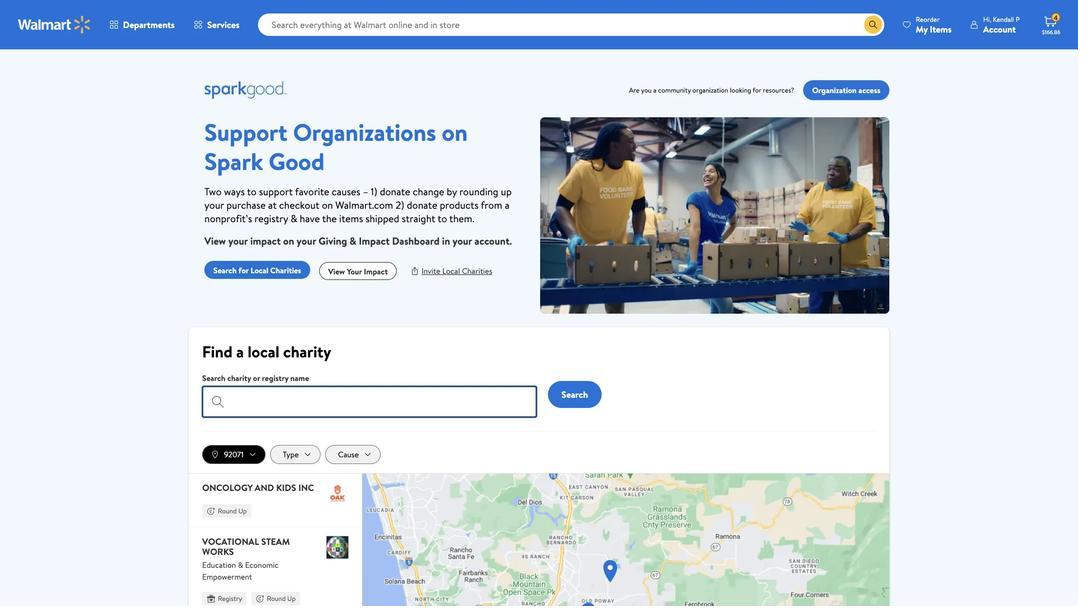 Task type: vqa. For each thing, say whether or not it's contained in the screenshot.
the middle on
yes



Task type: locate. For each thing, give the bounding box(es) containing it.
nonprofit's
[[204, 211, 252, 225]]

1 horizontal spatial on
[[322, 198, 333, 212]]

2 horizontal spatial &
[[350, 234, 356, 248]]

impact right your
[[364, 266, 388, 277]]

cause
[[338, 449, 359, 460]]

hi, kendall p account
[[983, 14, 1020, 35]]

for
[[753, 85, 761, 95], [239, 265, 249, 276]]

good
[[269, 145, 325, 177]]

0 horizontal spatial up
[[238, 507, 247, 516]]

a right from
[[505, 198, 510, 212]]

access
[[859, 85, 881, 96]]

0 horizontal spatial a
[[236, 341, 244, 363]]

donate right 1)
[[380, 184, 410, 199]]

0 vertical spatial for
[[753, 85, 761, 95]]

impact
[[359, 234, 390, 248], [364, 266, 388, 277]]

registry inside "two ways to support favorite causes – 1) donate change by rounding up your purchase at checkout on walmart.com 2) donate products from a nonprofit's registry & have the items shipped straight to them."
[[255, 211, 288, 225]]

search for search
[[562, 389, 588, 401]]

0 vertical spatial round up
[[218, 507, 247, 516]]

round up
[[218, 507, 247, 516], [267, 594, 296, 604]]

1 horizontal spatial up
[[287, 594, 296, 604]]

view your impact
[[328, 266, 388, 277]]

1 horizontal spatial charity
[[283, 341, 331, 363]]

to left them.
[[438, 211, 447, 225]]

services button
[[184, 11, 249, 38]]

& left have
[[291, 211, 297, 225]]

steam
[[261, 535, 290, 548]]

type
[[283, 449, 299, 460]]

view your impact on your giving & impact dashboard in your account.
[[204, 234, 512, 248]]

& up 'empowerment'
[[238, 560, 243, 571]]

round
[[218, 507, 237, 516], [267, 594, 286, 604]]

local down the impact
[[251, 265, 268, 276]]

departments
[[123, 19, 175, 31]]

the
[[322, 211, 337, 225]]

organization access link
[[803, 80, 890, 100]]

account
[[983, 23, 1016, 35]]

2 horizontal spatial on
[[442, 115, 468, 148]]

your inside "two ways to support favorite causes – 1) donate change by rounding up your purchase at checkout on walmart.com 2) donate products from a nonprofit's registry & have the items shipped straight to them."
[[204, 198, 224, 212]]

1 horizontal spatial to
[[438, 211, 447, 225]]

registry
[[218, 594, 242, 604]]

favorite
[[295, 184, 329, 199]]

0 vertical spatial to
[[247, 184, 257, 199]]

support organizations on spark good
[[204, 115, 468, 177]]

local
[[251, 265, 268, 276], [442, 266, 460, 277]]

on
[[442, 115, 468, 148], [322, 198, 333, 212], [283, 234, 294, 248]]

impact down shipped at the left of the page
[[359, 234, 390, 248]]

on inside 'support organizations on spark good'
[[442, 115, 468, 148]]

& right the "giving"
[[350, 234, 356, 248]]

charities down the impact
[[270, 265, 301, 276]]

1 vertical spatial up
[[287, 594, 296, 604]]

local inside button
[[442, 266, 460, 277]]

search charity or registry name
[[202, 373, 309, 384]]

your left purchase
[[204, 198, 224, 212]]

a inside "two ways to support favorite causes – 1) donate change by rounding up your purchase at checkout on walmart.com 2) donate products from a nonprofit's registry & have the items shipped straight to them."
[[505, 198, 510, 212]]

to right ways
[[247, 184, 257, 199]]

view left your
[[328, 266, 345, 277]]

your down nonprofit's
[[228, 234, 248, 248]]

0 horizontal spatial &
[[238, 560, 243, 571]]

registry
[[255, 211, 288, 225], [262, 373, 289, 384]]

charities
[[270, 265, 301, 276], [462, 266, 492, 277]]

1 vertical spatial for
[[239, 265, 249, 276]]

0 vertical spatial registry
[[255, 211, 288, 225]]

1 vertical spatial round up
[[267, 594, 296, 604]]

1 vertical spatial round
[[267, 594, 286, 604]]

Search charity or registry name text field
[[202, 386, 537, 418]]

1 horizontal spatial &
[[291, 211, 297, 225]]

0 vertical spatial on
[[442, 115, 468, 148]]

round down economic
[[267, 594, 286, 604]]

resources?
[[763, 85, 794, 95]]

1 horizontal spatial view
[[328, 266, 345, 277]]

local right invite
[[442, 266, 460, 277]]

local
[[248, 341, 279, 363]]

2 vertical spatial &
[[238, 560, 243, 571]]

have
[[300, 211, 320, 225]]

charity up name
[[283, 341, 331, 363]]

1 horizontal spatial a
[[505, 198, 510, 212]]

and
[[255, 482, 274, 494]]

0 horizontal spatial for
[[239, 265, 249, 276]]

find
[[202, 341, 233, 363]]

organization
[[812, 85, 857, 96]]

are you a community organization looking for resources?
[[629, 85, 794, 95]]

view down nonprofit's
[[204, 234, 226, 248]]

impact
[[250, 234, 281, 248]]

0 horizontal spatial local
[[251, 265, 268, 276]]

1 vertical spatial on
[[322, 198, 333, 212]]

2 vertical spatial search
[[562, 389, 588, 401]]

registry right or
[[262, 373, 289, 384]]

0 vertical spatial view
[[204, 234, 226, 248]]

a
[[653, 85, 657, 95], [505, 198, 510, 212], [236, 341, 244, 363]]

to
[[247, 184, 257, 199], [438, 211, 447, 225]]

account.
[[475, 234, 512, 248]]

round down oncology at the bottom left of the page
[[218, 507, 237, 516]]

economic
[[245, 560, 279, 571]]

&
[[291, 211, 297, 225], [350, 234, 356, 248], [238, 560, 243, 571]]

Search search field
[[258, 13, 885, 36]]

0 horizontal spatial to
[[247, 184, 257, 199]]

your down have
[[297, 234, 316, 248]]

vocational steam works education & economic empowerment
[[202, 535, 290, 583]]

1 vertical spatial charity
[[227, 373, 251, 384]]

1 vertical spatial view
[[328, 266, 345, 277]]

0 horizontal spatial round
[[218, 507, 237, 516]]

cause button
[[325, 445, 381, 465]]

for inside search for local charities link
[[239, 265, 249, 276]]

your
[[204, 198, 224, 212], [228, 234, 248, 248], [297, 234, 316, 248], [453, 234, 472, 248]]

invite local charities button
[[410, 262, 492, 278]]

0 vertical spatial round
[[218, 507, 237, 516]]

items
[[930, 23, 952, 35]]

for down nonprofit's
[[239, 265, 249, 276]]

round up down economic
[[267, 594, 296, 604]]

0 horizontal spatial on
[[283, 234, 294, 248]]

1 vertical spatial search
[[202, 373, 225, 384]]

my
[[916, 23, 928, 35]]

registry up the impact
[[255, 211, 288, 225]]

inc
[[298, 482, 314, 494]]

–
[[363, 184, 368, 199]]

1 vertical spatial a
[[505, 198, 510, 212]]

find a local charity
[[202, 341, 331, 363]]

rounding
[[459, 184, 499, 199]]

view inside "link"
[[328, 266, 345, 277]]

charity left or
[[227, 373, 251, 384]]

purchase
[[226, 198, 266, 212]]

search inside button
[[562, 389, 588, 401]]

charities down account.
[[462, 266, 492, 277]]

search icon image
[[869, 20, 878, 29]]

1)
[[371, 184, 377, 199]]

charity
[[283, 341, 331, 363], [227, 373, 251, 384]]

your
[[347, 266, 362, 277]]

0 horizontal spatial charity
[[227, 373, 251, 384]]

2 horizontal spatial a
[[653, 85, 657, 95]]

a right you
[[653, 85, 657, 95]]

a right find
[[236, 341, 244, 363]]

departments button
[[100, 11, 184, 38]]

support
[[259, 184, 293, 199]]

two
[[204, 184, 222, 199]]

1 horizontal spatial for
[[753, 85, 761, 95]]

donate
[[380, 184, 410, 199], [407, 198, 437, 212]]

0 horizontal spatial view
[[204, 234, 226, 248]]

view for view your impact on your giving & impact dashboard in your account.
[[204, 234, 226, 248]]

0 vertical spatial search
[[213, 265, 237, 276]]

view
[[204, 234, 226, 248], [328, 266, 345, 277]]

1 vertical spatial impact
[[364, 266, 388, 277]]

1 horizontal spatial local
[[442, 266, 460, 277]]

for right looking
[[753, 85, 761, 95]]

1 horizontal spatial charities
[[462, 266, 492, 277]]

in
[[442, 234, 450, 248]]

0 vertical spatial &
[[291, 211, 297, 225]]

2 vertical spatial on
[[283, 234, 294, 248]]

round up down oncology at the bottom left of the page
[[218, 507, 247, 516]]

dashboard
[[392, 234, 440, 248]]

products
[[440, 198, 479, 212]]



Task type: describe. For each thing, give the bounding box(es) containing it.
causes
[[332, 184, 360, 199]]

0 vertical spatial impact
[[359, 234, 390, 248]]

organizations
[[293, 115, 436, 148]]

1 horizontal spatial round
[[267, 594, 286, 604]]

search for search for local charities
[[213, 265, 237, 276]]

reorder my items
[[916, 14, 952, 35]]

type button
[[270, 445, 321, 465]]

food bank volunteers working alongside a walmart associate image
[[540, 117, 890, 314]]

at
[[268, 198, 277, 212]]

looking
[[730, 85, 751, 95]]

charities inside button
[[462, 266, 492, 277]]

giving
[[319, 234, 347, 248]]

spark good logo image
[[189, 81, 287, 99]]

2 vertical spatial a
[[236, 341, 244, 363]]

you
[[641, 85, 652, 95]]

on inside "two ways to support favorite causes – 1) donate change by rounding up your purchase at checkout on walmart.com 2) donate products from a nonprofit's registry & have the items shipped straight to them."
[[322, 198, 333, 212]]

view your impact link
[[319, 262, 397, 280]]

donate right the 2)
[[407, 198, 437, 212]]

92071 button
[[202, 445, 266, 465]]

education
[[202, 560, 236, 571]]

Walmart Site-Wide search field
[[258, 13, 885, 36]]

search button
[[548, 381, 602, 408]]

straight
[[402, 211, 435, 225]]

name
[[290, 373, 309, 384]]

search charity or registry name element
[[202, 372, 539, 418]]

0 horizontal spatial charities
[[270, 265, 301, 276]]

hi,
[[983, 14, 992, 24]]

works
[[202, 546, 234, 558]]

oncology and kids inc
[[202, 482, 314, 494]]

kendall
[[993, 14, 1014, 24]]

0 vertical spatial a
[[653, 85, 657, 95]]

kids
[[276, 482, 296, 494]]

view for view your impact
[[328, 266, 345, 277]]

0 horizontal spatial round up
[[218, 507, 247, 516]]

oncology
[[202, 482, 253, 494]]

empowerment
[[202, 572, 252, 583]]

92071
[[224, 449, 244, 460]]

impact inside "link"
[[364, 266, 388, 277]]

1 vertical spatial to
[[438, 211, 447, 225]]

organization access
[[812, 85, 881, 96]]

0 vertical spatial up
[[238, 507, 247, 516]]

or
[[253, 373, 260, 384]]

from
[[481, 198, 502, 212]]

shipped
[[366, 211, 399, 225]]

walmart image
[[18, 16, 91, 34]]

0 vertical spatial charity
[[283, 341, 331, 363]]

1 vertical spatial &
[[350, 234, 356, 248]]

1 horizontal spatial round up
[[267, 594, 296, 604]]

services
[[207, 19, 240, 31]]

community
[[658, 85, 691, 95]]

are
[[629, 85, 640, 95]]

walmart.com
[[335, 198, 393, 212]]

invite
[[422, 266, 441, 277]]

organization
[[693, 85, 728, 95]]

them.
[[449, 211, 474, 225]]

two ways to support favorite causes – 1) donate change by rounding up your purchase at checkout on walmart.com 2) donate products from a nonprofit's registry & have the items shipped straight to them.
[[204, 184, 512, 225]]

4
[[1054, 13, 1058, 22]]

items
[[339, 211, 363, 225]]

& inside "two ways to support favorite causes – 1) donate change by rounding up your purchase at checkout on walmart.com 2) donate products from a nonprofit's registry & have the items shipped straight to them."
[[291, 211, 297, 225]]

p
[[1016, 14, 1020, 24]]

2)
[[396, 198, 404, 212]]

vocational
[[202, 535, 259, 548]]

map region
[[282, 439, 1001, 607]]

up
[[501, 184, 512, 199]]

spark
[[204, 145, 263, 177]]

invite local charities
[[422, 266, 492, 277]]

$166.86
[[1042, 28, 1061, 36]]

reorder
[[916, 14, 940, 24]]

support
[[204, 115, 287, 148]]

your right in
[[453, 234, 472, 248]]

1 vertical spatial registry
[[262, 373, 289, 384]]

& inside vocational steam works education & economic empowerment
[[238, 560, 243, 571]]

ways
[[224, 184, 245, 199]]

search for local charities link
[[204, 261, 310, 279]]

search for search charity or registry name
[[202, 373, 225, 384]]

by
[[447, 184, 457, 199]]

search for local charities
[[213, 265, 301, 276]]

checkout
[[279, 198, 320, 212]]

change
[[413, 184, 444, 199]]



